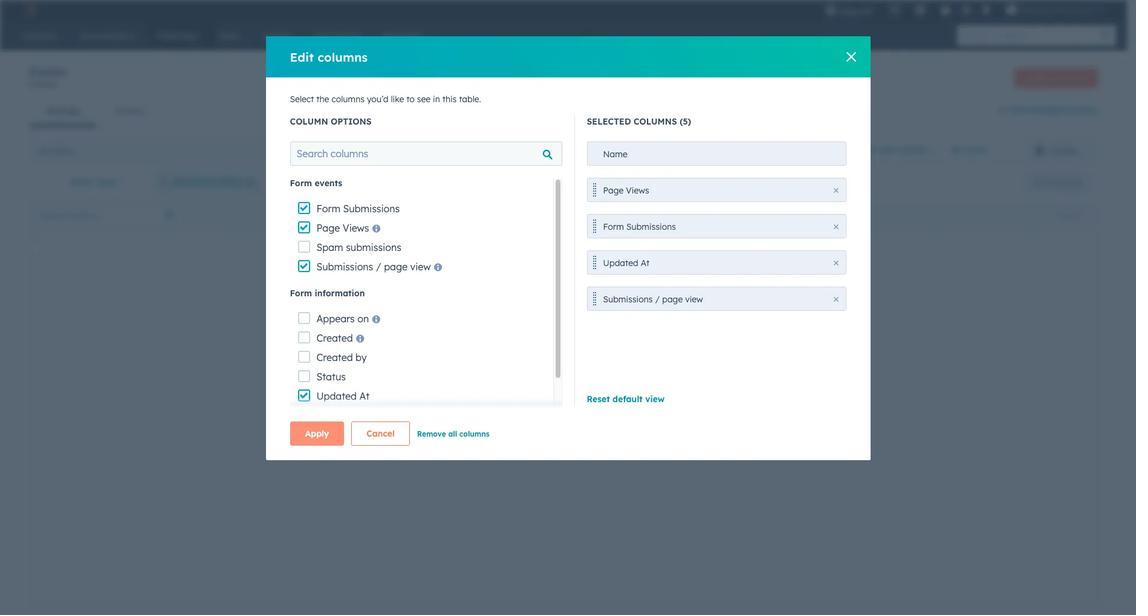 Task type: vqa. For each thing, say whether or not it's contained in the screenshot.
right At
yes



Task type: describe. For each thing, give the bounding box(es) containing it.
for
[[579, 411, 590, 422]]

all for all views
[[951, 145, 962, 156]]

on
[[358, 313, 369, 325]]

0 horizontal spatial submissions / page view
[[317, 261, 431, 273]]

published button
[[297, 139, 565, 163]]

non-hubspot forms
[[575, 146, 656, 156]]

create for create a free form
[[1025, 73, 1048, 82]]

save view button
[[1025, 172, 1091, 192]]

create for create a free form to start gathering leads
[[392, 277, 432, 292]]

marketplaces image
[[916, 5, 927, 16]]

view inside popup button
[[878, 145, 898, 156]]

remove all columns button
[[417, 427, 490, 441]]

close image for form submissions
[[834, 224, 839, 229]]

save view
[[1047, 177, 1081, 186]]

needed.
[[548, 372, 580, 383]]

to inside "designed to gather the information your business needs."
[[573, 319, 581, 330]]

1 vertical spatial page views
[[317, 222, 369, 234]]

forms for non-
[[632, 146, 656, 156]]

spam
[[317, 241, 344, 254]]

1 horizontal spatial at
[[641, 258, 650, 269]]

1 vertical spatial at
[[360, 390, 370, 402]]

gather
[[583, 319, 610, 330]]

see
[[417, 94, 431, 105]]

apply
[[305, 428, 329, 439]]

type
[[96, 177, 117, 188]]

forms inside non‑hubspot forms button
[[1073, 105, 1099, 116]]

0 vertical spatial page
[[384, 261, 408, 273]]

follow
[[411, 396, 439, 407]]

customers
[[411, 372, 453, 383]]

spam submissions
[[317, 241, 402, 254]]

0 vertical spatial form submissions
[[317, 203, 400, 215]]

apoptosis studios 2
[[1020, 5, 1094, 15]]

it
[[480, 396, 486, 407]]

details
[[507, 411, 533, 422]]

to inside edit columns dialog
[[407, 94, 415, 105]]

non‑hubspot forms button
[[999, 103, 1099, 119]]

published
[[307, 146, 345, 156]]

developer
[[506, 372, 546, 383]]

forms 0 forms
[[29, 64, 67, 89]]

form for create a free form
[[1072, 73, 1089, 82]]

1 vertical spatial submissions / page view
[[604, 294, 704, 305]]

in inside edit columns dialog
[[433, 94, 440, 105]]

edit columns dialog
[[266, 36, 871, 460]]

appears on
[[317, 313, 369, 325]]

created by
[[317, 352, 367, 364]]

add view (3/50) button
[[838, 138, 943, 162]]

0 horizontal spatial updated
[[317, 390, 357, 402]]

like
[[391, 94, 404, 105]]

non-
[[575, 146, 595, 156]]

completes
[[411, 411, 453, 422]]

business
[[496, 333, 530, 344]]

actions
[[1056, 210, 1081, 219]]

0 horizontal spatial updated at
[[317, 390, 370, 402]]

cancel button
[[352, 422, 410, 446]]

hubspot.
[[421, 425, 458, 436]]

studios
[[1060, 5, 1088, 15]]

non‑hubspot forms
[[1012, 105, 1099, 116]]

0
[[29, 80, 34, 89]]

options
[[331, 116, 372, 127]]

help button
[[936, 0, 957, 19]]

columns left (5) at top right
[[634, 116, 678, 127]]

advanced
[[173, 177, 215, 188]]

search image
[[1103, 31, 1111, 40]]

a for create a free form to start gathering leads
[[436, 277, 444, 292]]

column options
[[290, 116, 372, 127]]

forms inside "button"
[[51, 146, 74, 156]]

folders
[[1050, 146, 1080, 156]]

search button
[[1096, 25, 1117, 46]]

1 horizontal spatial views
[[626, 185, 650, 196]]

a for create a free form
[[1050, 73, 1055, 82]]

form inside popup button
[[71, 177, 94, 188]]

calling icon button
[[886, 2, 906, 18]]

form,
[[463, 411, 484, 422]]

designed
[[534, 319, 570, 330]]

events
[[315, 178, 343, 189]]

hubspot link
[[15, 2, 45, 17]]

wherever
[[523, 358, 559, 369]]

1 vertical spatial form submissions
[[604, 221, 677, 232]]

the inside edit columns dialog
[[317, 94, 329, 105]]

1 vertical spatial /
[[656, 294, 660, 305]]

all views link
[[943, 138, 996, 162]]

are
[[535, 411, 548, 422]]

hubspot image
[[22, 2, 36, 17]]

filters
[[217, 177, 242, 188]]

non‑hubspot
[[1012, 105, 1070, 116]]

create a free form to start gathering leads
[[392, 277, 553, 307]]

Search forms search field
[[33, 204, 184, 226]]

0 horizontal spatial page
[[317, 222, 340, 234]]

free for create a free form to start gathering leads
[[448, 277, 472, 292]]

information inside edit columns dialog
[[315, 288, 365, 299]]

up
[[441, 396, 452, 407]]

form inside your form wherever your customers find you. no developer needed.
[[502, 358, 521, 369]]

cancel
[[367, 428, 395, 439]]

create a free form button
[[1015, 68, 1099, 87]]

reset default view button
[[587, 394, 665, 405]]

(3/50)
[[901, 145, 927, 156]]

hubspot
[[595, 146, 630, 156]]

menu containing apoptosis studios 2
[[818, 0, 1113, 19]]

when
[[455, 396, 477, 407]]

tara schultz image
[[1007, 4, 1018, 15]]

advanced filters (1)
[[173, 177, 256, 188]]

follow up when it suits you.
[[411, 396, 529, 407]]

2
[[1090, 5, 1094, 15]]

(5)
[[680, 116, 692, 127]]

remove all columns
[[417, 430, 490, 439]]

Search columns search field
[[290, 142, 562, 166]]

default
[[613, 394, 643, 405]]

in inside whenever someone completes a form, their details are stored for you in hubspot.
[[411, 425, 419, 436]]

select
[[290, 94, 314, 105]]

their
[[486, 411, 504, 422]]

form information
[[290, 288, 365, 299]]

apply button
[[290, 422, 344, 446]]

you'd
[[367, 94, 389, 105]]

close image for page views
[[834, 188, 839, 193]]

leads
[[456, 292, 488, 307]]

selected columns (5)
[[587, 116, 692, 127]]



Task type: locate. For each thing, give the bounding box(es) containing it.
0 vertical spatial forms
[[29, 64, 67, 79]]

all left views
[[951, 145, 962, 156]]

you. inside your form wherever your customers find you. no developer needed.
[[473, 372, 490, 383]]

a left leads
[[436, 277, 444, 292]]

suits
[[488, 396, 508, 407]]

2 vertical spatial to
[[573, 319, 581, 330]]

no
[[492, 372, 504, 383]]

0 vertical spatial you.
[[473, 372, 490, 383]]

the right select
[[317, 94, 329, 105]]

form inside button
[[1072, 73, 1089, 82]]

status
[[317, 371, 346, 383]]

0 horizontal spatial the
[[317, 94, 329, 105]]

manage
[[46, 105, 80, 116]]

0 vertical spatial /
[[376, 261, 382, 273]]

view
[[878, 145, 898, 156], [1065, 177, 1081, 186], [411, 261, 431, 273], [686, 294, 704, 305], [646, 394, 665, 405]]

1 vertical spatial the
[[411, 333, 424, 344]]

add
[[859, 145, 876, 156]]

1 horizontal spatial form submissions
[[604, 221, 677, 232]]

form left the start
[[475, 277, 504, 292]]

information inside "designed to gather the information your business needs."
[[427, 333, 473, 344]]

1 horizontal spatial you.
[[511, 396, 529, 407]]

find
[[455, 372, 471, 383]]

information up find
[[427, 333, 473, 344]]

apoptosis
[[1020, 5, 1058, 15]]

a up non‑hubspot forms
[[1050, 73, 1055, 82]]

form events
[[290, 178, 343, 189]]

updated
[[604, 258, 639, 269], [317, 390, 357, 402]]

0 vertical spatial submissions / page view
[[317, 261, 431, 273]]

0 vertical spatial at
[[641, 258, 650, 269]]

upgrade
[[839, 6, 873, 16]]

to inside create a free form to start gathering leads
[[508, 277, 520, 292]]

navigation containing manage
[[29, 96, 162, 126]]

reset
[[587, 394, 610, 405]]

your up needed.
[[562, 358, 580, 369]]

1 vertical spatial page
[[317, 222, 340, 234]]

columns right edit
[[318, 49, 368, 64]]

forms down create a free form button on the right top
[[1073, 105, 1099, 116]]

created up "status"
[[317, 352, 353, 364]]

2 horizontal spatial to
[[573, 319, 581, 330]]

0 horizontal spatial page views
[[317, 222, 369, 234]]

0 horizontal spatial a
[[436, 277, 444, 292]]

in right see
[[433, 94, 440, 105]]

your form wherever your customers find you. no developer needed.
[[411, 358, 580, 383]]

create inside button
[[1025, 73, 1048, 82]]

add view (3/50)
[[859, 145, 927, 156]]

created for created
[[317, 332, 353, 344]]

the inside "designed to gather the information your business needs."
[[411, 333, 424, 344]]

3 close image from the top
[[834, 261, 839, 266]]

free inside button
[[1057, 73, 1070, 82]]

a inside button
[[1050, 73, 1055, 82]]

view inside button
[[1065, 177, 1081, 186]]

notifications button
[[977, 0, 997, 19]]

advanced filters (1) button
[[152, 170, 263, 194]]

a inside create a free form to start gathering leads
[[436, 277, 444, 292]]

0 vertical spatial in
[[433, 94, 440, 105]]

0 horizontal spatial /
[[376, 261, 382, 273]]

stored
[[551, 411, 576, 422]]

page views down name
[[604, 185, 650, 196]]

form type
[[71, 177, 117, 188]]

submissions
[[343, 203, 400, 215], [627, 221, 677, 232], [317, 261, 373, 273], [604, 294, 653, 305]]

free
[[1057, 73, 1070, 82], [448, 277, 472, 292]]

views up spam submissions
[[343, 222, 369, 234]]

1 horizontal spatial the
[[411, 333, 424, 344]]

created
[[317, 332, 353, 344], [317, 352, 353, 364]]

settings image
[[961, 5, 972, 16]]

1 vertical spatial forms
[[1073, 105, 1099, 116]]

1 vertical spatial updated
[[317, 390, 357, 402]]

forms
[[29, 64, 67, 79], [1073, 105, 1099, 116]]

to left the start
[[508, 277, 520, 292]]

forms banner
[[29, 64, 1099, 96]]

0 horizontal spatial you.
[[473, 372, 490, 383]]

0 vertical spatial form
[[1072, 73, 1089, 82]]

1 horizontal spatial page
[[604, 185, 624, 196]]

forms right the 0 in the left of the page
[[36, 80, 57, 89]]

form up non‑hubspot forms
[[1072, 73, 1089, 82]]

columns down the form,
[[460, 430, 490, 439]]

views down name
[[626, 185, 650, 196]]

information
[[315, 288, 365, 299], [427, 333, 473, 344]]

reset default view
[[587, 394, 665, 405]]

start
[[524, 277, 553, 292]]

0 vertical spatial page views
[[604, 185, 650, 196]]

your
[[476, 333, 494, 344], [482, 358, 500, 369], [562, 358, 580, 369]]

forms right name
[[632, 146, 656, 156]]

2 vertical spatial form
[[502, 358, 521, 369]]

your up 'no'
[[482, 358, 500, 369]]

0 vertical spatial create
[[1025, 73, 1048, 82]]

0 vertical spatial updated at
[[604, 258, 650, 269]]

0 vertical spatial views
[[626, 185, 650, 196]]

in down completes
[[411, 425, 419, 436]]

1 created from the top
[[317, 332, 353, 344]]

0 horizontal spatial create
[[392, 277, 432, 292]]

0 horizontal spatial forms
[[29, 64, 67, 79]]

you
[[592, 411, 607, 422]]

you. left 'no'
[[473, 372, 490, 383]]

1 vertical spatial views
[[343, 222, 369, 234]]

columns inside button
[[460, 430, 490, 439]]

navigation
[[29, 96, 162, 126]]

1 vertical spatial information
[[427, 333, 473, 344]]

create down submissions
[[392, 277, 432, 292]]

1 vertical spatial updated at
[[317, 390, 370, 402]]

all forms button
[[29, 139, 297, 163]]

0 vertical spatial free
[[1057, 73, 1070, 82]]

created for created by
[[317, 352, 353, 364]]

close image for updated at
[[834, 261, 839, 266]]

all inside "button"
[[39, 146, 48, 156]]

1 vertical spatial a
[[436, 277, 444, 292]]

to right like
[[407, 94, 415, 105]]

free for create a free form
[[1057, 73, 1070, 82]]

2 vertical spatial a
[[455, 411, 460, 422]]

1 horizontal spatial free
[[1057, 73, 1070, 82]]

1 horizontal spatial information
[[427, 333, 473, 344]]

upgrade image
[[826, 5, 837, 16]]

0 horizontal spatial free
[[448, 277, 472, 292]]

someone
[[573, 396, 610, 407]]

a
[[1050, 73, 1055, 82], [436, 277, 444, 292], [455, 411, 460, 422]]

forms for forms
[[36, 80, 57, 89]]

in
[[433, 94, 440, 105], [411, 425, 419, 436]]

notifications image
[[982, 5, 993, 16]]

0 horizontal spatial at
[[360, 390, 370, 402]]

a inside whenever someone completes a form, their details are stored for you in hubspot.
[[455, 411, 460, 422]]

forms down manage
[[51, 146, 74, 156]]

page
[[604, 185, 624, 196], [317, 222, 340, 234]]

0 vertical spatial to
[[407, 94, 415, 105]]

0 horizontal spatial all
[[39, 146, 48, 156]]

you.
[[473, 372, 490, 383], [511, 396, 529, 407]]

create
[[1025, 73, 1048, 82], [392, 277, 432, 292]]

calling icon image
[[890, 5, 901, 16]]

forms inside forms 0 forms
[[36, 80, 57, 89]]

1 horizontal spatial in
[[433, 94, 440, 105]]

menu item
[[882, 0, 884, 19]]

menu
[[818, 0, 1113, 19]]

1 horizontal spatial to
[[508, 277, 520, 292]]

page up spam
[[317, 222, 340, 234]]

your left the 'business'
[[476, 333, 494, 344]]

0 horizontal spatial information
[[315, 288, 365, 299]]

non-hubspot forms button
[[565, 139, 833, 163]]

0 horizontal spatial to
[[407, 94, 415, 105]]

1 vertical spatial you.
[[511, 396, 529, 407]]

0 horizontal spatial views
[[343, 222, 369, 234]]

edit columns
[[290, 49, 368, 64]]

close image
[[847, 52, 857, 62]]

page views
[[604, 185, 650, 196], [317, 222, 369, 234]]

1 vertical spatial page
[[663, 294, 683, 305]]

whenever someone completes a form, their details are stored for you in hubspot.
[[411, 396, 610, 436]]

0 vertical spatial updated
[[604, 258, 639, 269]]

to left gather
[[573, 319, 581, 330]]

submissions / page view
[[317, 261, 431, 273], [604, 294, 704, 305]]

apoptosis studios 2 button
[[1000, 0, 1112, 19]]

the down gathering
[[411, 333, 424, 344]]

0 vertical spatial information
[[315, 288, 365, 299]]

designed to gather the information your business needs.
[[411, 319, 610, 344]]

create up 'non‑hubspot'
[[1025, 73, 1048, 82]]

appears
[[317, 313, 355, 325]]

column
[[290, 116, 328, 127]]

you. up details at the bottom of the page
[[511, 396, 529, 407]]

1 vertical spatial to
[[508, 277, 520, 292]]

form for create a free form to start gathering leads
[[475, 277, 504, 292]]

all down manage button on the top left
[[39, 146, 48, 156]]

0 horizontal spatial page
[[384, 261, 408, 273]]

2 created from the top
[[317, 352, 353, 364]]

close image for submissions / page view
[[834, 297, 839, 302]]

this
[[443, 94, 457, 105]]

name
[[604, 149, 628, 160]]

4 close image from the top
[[834, 297, 839, 302]]

1 horizontal spatial forms
[[1073, 105, 1099, 116]]

1 horizontal spatial create
[[1025, 73, 1048, 82]]

0 vertical spatial the
[[317, 94, 329, 105]]

1 horizontal spatial updated
[[604, 258, 639, 269]]

edit
[[290, 49, 314, 64]]

all forms
[[39, 146, 74, 156]]

help image
[[941, 5, 952, 16]]

0 vertical spatial page
[[604, 185, 624, 196]]

forms up the 0 in the left of the page
[[29, 64, 67, 79]]

remove
[[417, 430, 446, 439]]

1 horizontal spatial page views
[[604, 185, 650, 196]]

views
[[965, 145, 988, 156]]

1 vertical spatial created
[[317, 352, 353, 364]]

create inside create a free form to start gathering leads
[[392, 277, 432, 292]]

save
[[1047, 177, 1063, 186]]

1 close image from the top
[[834, 188, 839, 193]]

form up 'no'
[[502, 358, 521, 369]]

1 vertical spatial form
[[475, 277, 504, 292]]

actions button
[[1048, 207, 1095, 223]]

2 close image from the top
[[834, 224, 839, 229]]

0 horizontal spatial form submissions
[[317, 203, 400, 215]]

1 horizontal spatial a
[[455, 411, 460, 422]]

table.
[[459, 94, 482, 105]]

1 horizontal spatial submissions / page view
[[604, 294, 704, 305]]

0 vertical spatial a
[[1050, 73, 1055, 82]]

1 vertical spatial in
[[411, 425, 419, 436]]

form submissions
[[317, 203, 400, 215], [604, 221, 677, 232]]

form inside create a free form to start gathering leads
[[475, 277, 504, 292]]

your inside "designed to gather the information your business needs."
[[476, 333, 494, 344]]

1 horizontal spatial all
[[951, 145, 962, 156]]

page views up spam
[[317, 222, 369, 234]]

needs.
[[532, 333, 558, 344]]

free inside create a free form to start gathering leads
[[448, 277, 472, 292]]

by
[[356, 352, 367, 364]]

views
[[626, 185, 650, 196], [343, 222, 369, 234]]

information up appears on
[[315, 288, 365, 299]]

created down "appears"
[[317, 332, 353, 344]]

at
[[641, 258, 650, 269], [360, 390, 370, 402]]

0 vertical spatial created
[[317, 332, 353, 344]]

marketplaces button
[[909, 0, 934, 19]]

forms inside forms banner
[[29, 64, 67, 79]]

columns up the options
[[332, 94, 365, 105]]

1 horizontal spatial /
[[656, 294, 660, 305]]

a left the form,
[[455, 411, 460, 422]]

all for all forms
[[39, 146, 48, 156]]

1 vertical spatial create
[[392, 277, 432, 292]]

forms inside button
[[632, 146, 656, 156]]

close image
[[834, 188, 839, 193], [834, 224, 839, 229], [834, 261, 839, 266], [834, 297, 839, 302]]

submissions
[[346, 241, 402, 254]]

selected
[[587, 116, 632, 127]]

2 horizontal spatial a
[[1050, 73, 1055, 82]]

form
[[1072, 73, 1089, 82], [475, 277, 504, 292], [502, 358, 521, 369]]

whenever
[[531, 396, 571, 407]]

the
[[317, 94, 329, 105], [411, 333, 424, 344]]

1 horizontal spatial page
[[663, 294, 683, 305]]

1 vertical spatial free
[[448, 277, 472, 292]]

1 horizontal spatial updated at
[[604, 258, 650, 269]]

(1)
[[244, 177, 256, 188]]

page down name
[[604, 185, 624, 196]]

Search HubSpot search field
[[958, 25, 1106, 46]]

form
[[71, 177, 94, 188], [290, 178, 312, 189], [317, 203, 341, 215], [604, 221, 625, 232], [290, 288, 312, 299]]

analyze button
[[97, 96, 162, 125]]

0 horizontal spatial in
[[411, 425, 419, 436]]



